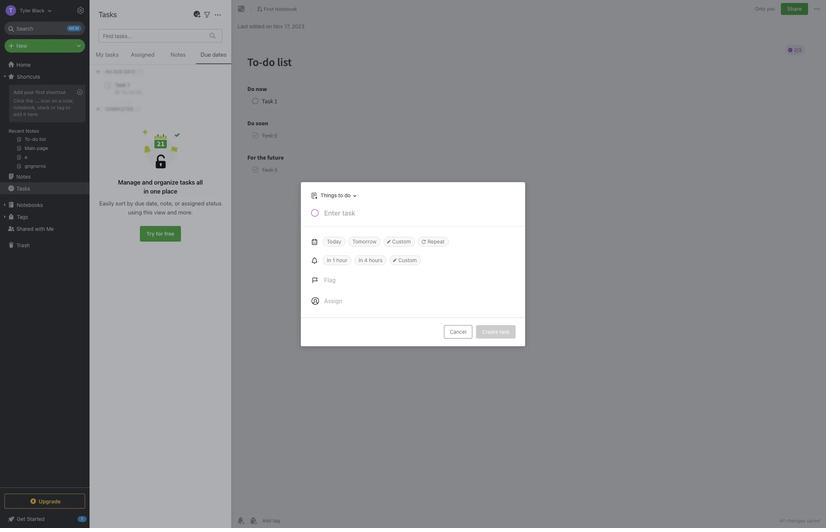Task type: vqa. For each thing, say whether or not it's contained in the screenshot.
Images Preview
no



Task type: describe. For each thing, give the bounding box(es) containing it.
share
[[788, 6, 803, 12]]

upgrade
[[39, 499, 61, 505]]

manage and organize tasks all in one place
[[118, 179, 203, 195]]

first notebook button
[[255, 4, 300, 14]]

Find tasks… text field
[[100, 30, 205, 42]]

organize
[[154, 179, 178, 186]]

tags button
[[0, 211, 89, 223]]

trash link
[[0, 239, 89, 251]]

date,
[[146, 200, 159, 207]]

create
[[483, 329, 499, 335]]

tag
[[57, 105, 64, 110]]

ago
[[123, 111, 131, 116]]

bit
[[116, 95, 122, 102]]

only you
[[756, 6, 776, 12]]

flag button
[[307, 271, 340, 289]]

Note Editor text field
[[232, 36, 827, 513]]

4 notes
[[99, 23, 117, 30]]

notebooks link
[[0, 199, 89, 211]]

expand notebooks image
[[2, 202, 8, 208]]

assigned
[[182, 200, 205, 207]]

shared with me
[[16, 226, 54, 232]]

to inside 'button'
[[339, 192, 343, 199]]

notes link
[[0, 171, 89, 183]]

notebook,
[[13, 105, 36, 110]]

and inside manage and organize tasks all in one place
[[142, 179, 153, 186]]

nov inside note list element
[[99, 200, 108, 206]]

settings image
[[76, 6, 85, 15]]

1 horizontal spatial tasks
[[99, 10, 117, 19]]

one
[[150, 188, 161, 195]]

new task image
[[193, 10, 202, 19]]

to-do list do now do soon for the future
[[99, 43, 173, 57]]

11
[[99, 111, 103, 116]]

tasks inside "button"
[[105, 51, 119, 58]]

14
[[109, 200, 114, 206]]

1
[[333, 257, 335, 263]]

tasks inside button
[[16, 185, 30, 192]]

repeat
[[428, 238, 445, 245]]

little
[[104, 95, 115, 102]]

in for in 1 hour
[[327, 257, 331, 263]]

in 4 hours
[[359, 257, 383, 263]]

in 1 hour
[[327, 257, 348, 263]]

trash
[[16, 242, 30, 249]]

shortcuts button
[[0, 71, 89, 83]]

just now
[[99, 60, 118, 66]]

expand tags image
[[2, 214, 8, 220]]

saved
[[808, 518, 821, 524]]

notebook
[[275, 6, 297, 12]]

on inside note window "element"
[[266, 23, 272, 29]]

shortcut
[[46, 89, 66, 95]]

1 vertical spatial now
[[110, 60, 118, 66]]

page
[[113, 88, 125, 94]]

recent
[[9, 128, 24, 134]]

your
[[24, 89, 34, 95]]

easily
[[99, 200, 114, 207]]

gngnsrns
[[99, 177, 123, 184]]

my tasks
[[96, 51, 119, 58]]

tomorrow button
[[349, 237, 381, 247]]

all
[[780, 518, 786, 524]]

1 do from the left
[[99, 51, 106, 57]]

manage
[[118, 179, 141, 186]]

free
[[164, 231, 175, 237]]

edited
[[250, 23, 265, 29]]

here
[[124, 95, 134, 102]]

to-
[[99, 43, 108, 49]]

new button
[[4, 39, 85, 53]]

due
[[201, 51, 211, 58]]

assigned
[[131, 51, 155, 58]]

a little bit here
[[99, 95, 134, 102]]

17,
[[285, 23, 291, 29]]

add a reminder image
[[236, 517, 245, 526]]

using
[[128, 209, 142, 216]]

me
[[46, 226, 54, 232]]

group inside tree
[[0, 83, 89, 174]]

assigned button
[[125, 50, 161, 64]]

last edited on nov 17, 2023
[[238, 23, 305, 29]]

do inside to-do list do now do soon for the future
[[108, 43, 114, 49]]

due dates button
[[196, 50, 232, 64]]

create task
[[483, 329, 510, 335]]

hour
[[337, 257, 348, 263]]

try for free button
[[140, 226, 181, 242]]

cancel
[[450, 329, 467, 335]]

with
[[35, 226, 45, 232]]

last
[[238, 23, 248, 29]]

flag
[[325, 277, 336, 284]]

only
[[756, 6, 766, 12]]

2023
[[292, 23, 305, 29]]

nov inside note window "element"
[[274, 23, 283, 29]]

repeat button
[[418, 237, 449, 247]]

note, inside icon on a note, notebook, stack or tag to add it here.
[[63, 98, 74, 104]]

note window element
[[232, 0, 827, 529]]

expand note image
[[237, 4, 246, 13]]

dates
[[213, 51, 227, 58]]



Task type: locate. For each thing, give the bounding box(es) containing it.
custom button for in 4 hours
[[390, 256, 421, 265]]

2 do from the left
[[119, 51, 126, 57]]

tasks up notebooks
[[16, 185, 30, 192]]

0 vertical spatial and
[[142, 179, 153, 186]]

0 vertical spatial 4
[[99, 23, 102, 30]]

or left tag
[[51, 105, 56, 110]]

1 vertical spatial tasks
[[16, 185, 30, 192]]

4 left hours
[[365, 257, 368, 263]]

1 vertical spatial tasks
[[180, 179, 195, 186]]

today button
[[323, 237, 346, 247]]

1 horizontal spatial do
[[119, 51, 126, 57]]

shortcuts
[[17, 73, 40, 80]]

1 horizontal spatial in
[[359, 257, 363, 263]]

to right tag
[[66, 105, 70, 110]]

place
[[162, 188, 177, 195]]

1 horizontal spatial note,
[[160, 200, 173, 207]]

1 vertical spatial note,
[[160, 200, 173, 207]]

1 horizontal spatial the
[[150, 51, 157, 57]]

1 horizontal spatial nov
[[274, 23, 283, 29]]

main
[[99, 88, 111, 94]]

0 horizontal spatial tasks
[[16, 185, 30, 192]]

status
[[206, 200, 222, 207]]

on inside icon on a note, notebook, stack or tag to add it here.
[[52, 98, 57, 104]]

assign button
[[307, 292, 347, 310]]

notes left due
[[171, 51, 186, 58]]

note, up view
[[160, 200, 173, 207]]

now
[[108, 51, 117, 57], [110, 60, 118, 66]]

today
[[327, 238, 342, 245]]

tree
[[0, 59, 90, 488]]

None search field
[[10, 22, 80, 35]]

0 vertical spatial tasks
[[99, 10, 117, 19]]

hours
[[369, 257, 383, 263]]

the inside to-do list do now do soon for the future
[[150, 51, 157, 57]]

first
[[264, 6, 274, 12]]

2/3
[[108, 69, 114, 74]]

add
[[13, 111, 22, 117]]

note,
[[63, 98, 74, 104], [160, 200, 173, 207]]

0 vertical spatial nov
[[274, 23, 283, 29]]

due dates
[[201, 51, 227, 58]]

0 horizontal spatial do
[[108, 43, 114, 49]]

and up in at top
[[142, 179, 153, 186]]

on left a
[[52, 98, 57, 104]]

1 vertical spatial and
[[167, 209, 177, 216]]

note, right a
[[63, 98, 74, 104]]

do down list at the left of the page
[[119, 51, 126, 57]]

the
[[150, 51, 157, 57], [26, 98, 33, 104]]

group containing add your first shortcut
[[0, 83, 89, 174]]

1 horizontal spatial and
[[167, 209, 177, 216]]

0 vertical spatial on
[[266, 23, 272, 29]]

task
[[500, 329, 510, 335]]

1 horizontal spatial tasks
[[180, 179, 195, 186]]

custom for tomorrow
[[393, 238, 411, 245]]

1 horizontal spatial 4
[[365, 257, 368, 263]]

icon on a note, notebook, stack or tag to add it here.
[[13, 98, 74, 117]]

1 vertical spatial on
[[52, 98, 57, 104]]

Enter task text field
[[324, 209, 516, 221]]

home
[[16, 61, 31, 68]]

main page
[[99, 88, 125, 94]]

0 horizontal spatial 4
[[99, 23, 102, 30]]

notes
[[106, 7, 126, 16], [171, 51, 186, 58], [26, 128, 39, 134], [16, 173, 31, 180]]

and right view
[[167, 209, 177, 216]]

1 horizontal spatial do
[[345, 192, 351, 199]]

0 vertical spatial custom button
[[384, 237, 415, 247]]

0 vertical spatial now
[[108, 51, 117, 57]]

0 horizontal spatial do
[[99, 51, 106, 57]]

tasks
[[105, 51, 119, 58], [180, 179, 195, 186]]

add your first shortcut
[[13, 89, 66, 95]]

or for tag
[[51, 105, 56, 110]]

a
[[59, 98, 61, 104]]

1 horizontal spatial or
[[175, 200, 180, 207]]

you
[[767, 6, 776, 12]]

0 horizontal spatial to
[[66, 105, 70, 110]]

tasks inside manage and organize tasks all in one place
[[180, 179, 195, 186]]

0 horizontal spatial the
[[26, 98, 33, 104]]

add
[[13, 89, 23, 95]]

0 horizontal spatial on
[[52, 98, 57, 104]]

4 inside note list element
[[99, 23, 102, 30]]

0 horizontal spatial nov
[[99, 200, 108, 206]]

0 horizontal spatial in
[[327, 257, 331, 263]]

1 in from the left
[[327, 257, 331, 263]]

notes inside "notes" button
[[171, 51, 186, 58]]

share button
[[782, 3, 809, 15]]

note, inside easily sort by due date, note, or assigned status using this view and more.
[[160, 200, 173, 207]]

tree containing home
[[0, 59, 90, 488]]

custom right hours
[[399, 257, 417, 263]]

tasks button
[[0, 183, 89, 195]]

try for free
[[147, 231, 175, 237]]

assign
[[325, 298, 343, 305]]

for
[[156, 231, 163, 237]]

do right things
[[345, 192, 351, 199]]

do inside go to note or move task field
[[345, 192, 351, 199]]

first
[[36, 89, 45, 95]]

in for in 4 hours
[[359, 257, 363, 263]]

upgrade button
[[4, 494, 85, 509]]

now up the 2/3
[[110, 60, 118, 66]]

minutes
[[105, 111, 121, 116]]

group
[[0, 83, 89, 174]]

...
[[35, 98, 40, 104]]

cancel button
[[444, 325, 473, 339]]

0 vertical spatial to
[[66, 105, 70, 110]]

tasks up the 4 notes
[[99, 10, 117, 19]]

tasks up just now
[[105, 51, 119, 58]]

0 vertical spatial tasks
[[105, 51, 119, 58]]

to right things
[[339, 192, 343, 199]]

now inside to-do list do now do soon for the future
[[108, 51, 117, 57]]

1 vertical spatial the
[[26, 98, 33, 104]]

things to do button
[[308, 190, 359, 201], [310, 190, 359, 201]]

Go to note or move task field
[[308, 190, 359, 201]]

try
[[147, 231, 155, 237]]

0 horizontal spatial and
[[142, 179, 153, 186]]

shared with me link
[[0, 223, 89, 235]]

stack
[[38, 105, 50, 110]]

0 vertical spatial custom
[[393, 238, 411, 245]]

or inside icon on a note, notebook, stack or tag to add it here.
[[51, 105, 56, 110]]

notes inside note list element
[[106, 7, 126, 16]]

here.
[[28, 111, 39, 117]]

custom
[[393, 238, 411, 245], [399, 257, 417, 263]]

11 minutes ago
[[99, 111, 131, 116]]

1 vertical spatial or
[[175, 200, 180, 207]]

note list element
[[90, 0, 232, 529]]

in 1 hour button
[[323, 256, 352, 265]]

custom button for tomorrow
[[384, 237, 415, 247]]

add tag image
[[249, 517, 258, 526]]

click
[[13, 98, 25, 104]]

shared
[[16, 226, 34, 232]]

0 horizontal spatial note,
[[63, 98, 74, 104]]

or inside easily sort by due date, note, or assigned status using this view and more.
[[175, 200, 180, 207]]

1 vertical spatial custom
[[399, 257, 417, 263]]

4 left notes
[[99, 23, 102, 30]]

for
[[140, 51, 148, 57]]

new
[[16, 43, 27, 49]]

1 vertical spatial custom button
[[390, 256, 421, 265]]

0 horizontal spatial or
[[51, 105, 56, 110]]

notes inside notes 'link'
[[16, 173, 31, 180]]

notes right recent
[[26, 128, 39, 134]]

tomorrow
[[353, 238, 377, 245]]

to
[[66, 105, 70, 110], [339, 192, 343, 199]]

custom button right hours
[[390, 256, 421, 265]]

tasks left all
[[180, 179, 195, 186]]

now up just now
[[108, 51, 117, 57]]

or for assigned
[[175, 200, 180, 207]]

things to do
[[321, 192, 351, 199]]

notes up "tasks" button
[[16, 173, 31, 180]]

in left hours
[[359, 257, 363, 263]]

view
[[154, 209, 166, 216]]

things
[[321, 192, 337, 199]]

and inside easily sort by due date, note, or assigned status using this view and more.
[[167, 209, 177, 216]]

notebooks
[[17, 202, 43, 208]]

list
[[115, 43, 123, 49]]

0 vertical spatial or
[[51, 105, 56, 110]]

all
[[197, 179, 203, 186]]

custom button down the enter task text box
[[384, 237, 415, 247]]

on right edited
[[266, 23, 272, 29]]

1 horizontal spatial on
[[266, 23, 272, 29]]

this
[[143, 209, 153, 216]]

and
[[142, 179, 153, 186], [167, 209, 177, 216]]

do down to- at the top left of page
[[99, 51, 106, 57]]

the left ...
[[26, 98, 33, 104]]

0 vertical spatial the
[[150, 51, 157, 57]]

1 vertical spatial do
[[345, 192, 351, 199]]

nov left 17, at the left of page
[[274, 23, 283, 29]]

a
[[99, 95, 103, 102]]

do left list at the left of the page
[[108, 43, 114, 49]]

custom for in 4 hours
[[399, 257, 417, 263]]

to inside icon on a note, notebook, stack or tag to add it here.
[[66, 105, 70, 110]]

1 horizontal spatial to
[[339, 192, 343, 199]]

the inside tree
[[26, 98, 33, 104]]

4 inside button
[[365, 257, 368, 263]]

Search text field
[[10, 22, 80, 35]]

1 vertical spatial to
[[339, 192, 343, 199]]

0 vertical spatial do
[[108, 43, 114, 49]]

0 horizontal spatial tasks
[[105, 51, 119, 58]]

1 vertical spatial 4
[[365, 257, 368, 263]]

the right for
[[150, 51, 157, 57]]

sort
[[116, 200, 126, 207]]

1 vertical spatial nov
[[99, 200, 108, 206]]

easily sort by due date, note, or assigned status using this view and more.
[[99, 200, 222, 216]]

or
[[51, 105, 56, 110], [175, 200, 180, 207]]

2 things to do button from the left
[[310, 190, 359, 201]]

1 things to do button from the left
[[308, 190, 359, 201]]

create task button
[[477, 325, 516, 339]]

nov 14
[[99, 200, 114, 206]]

notes
[[103, 23, 117, 30]]

custom left repeat 'button'
[[393, 238, 411, 245]]

or up the more.
[[175, 200, 180, 207]]

0 vertical spatial note,
[[63, 98, 74, 104]]

notes up notes
[[106, 7, 126, 16]]

nov left 14
[[99, 200, 108, 206]]

notes button
[[161, 50, 196, 64]]

in 4 hours button
[[355, 256, 387, 265]]

in left 1 at the left top
[[327, 257, 331, 263]]

soon
[[127, 51, 139, 57]]

2 in from the left
[[359, 257, 363, 263]]



